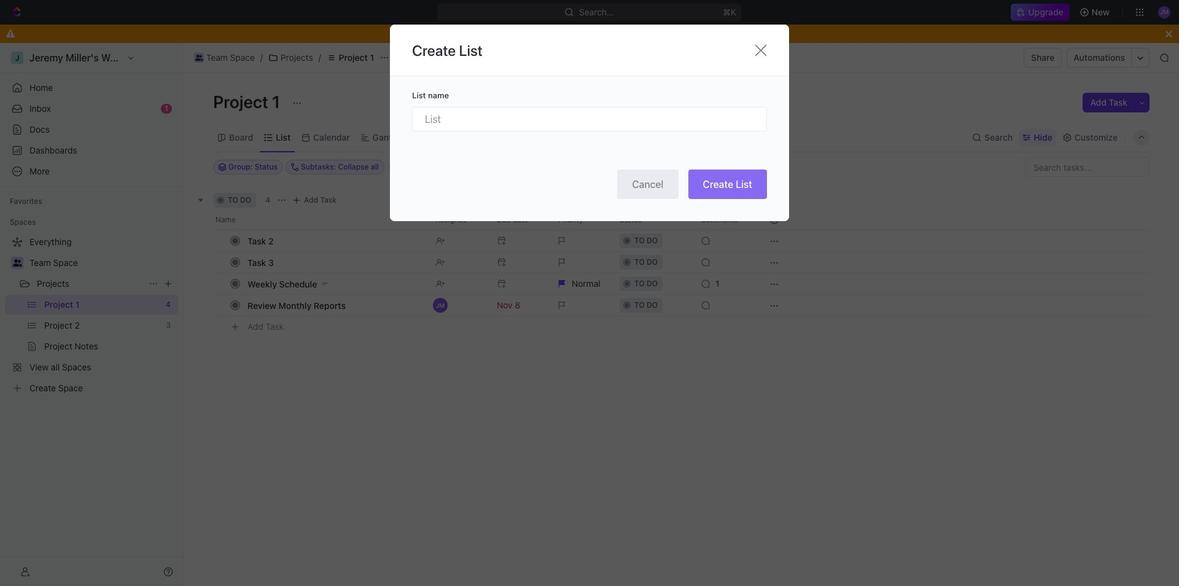 Task type: locate. For each thing, give the bounding box(es) containing it.
add up 'customize'
[[1091, 97, 1107, 108]]

1 horizontal spatial user group image
[[195, 55, 203, 61]]

0 vertical spatial add
[[1091, 97, 1107, 108]]

0 vertical spatial add task
[[1091, 97, 1128, 108]]

list name
[[412, 90, 449, 100]]

0 horizontal spatial projects
[[37, 278, 69, 289]]

0 horizontal spatial 1
[[165, 104, 168, 113]]

add
[[1091, 97, 1107, 108], [304, 195, 318, 205], [248, 321, 263, 332]]

0 vertical spatial user group image
[[195, 55, 203, 61]]

4
[[265, 195, 270, 205]]

0 horizontal spatial project
[[213, 92, 268, 112]]

user group image inside 'sidebar' navigation
[[13, 259, 22, 267]]

name
[[428, 90, 449, 100]]

1 vertical spatial add task
[[304, 195, 337, 205]]

automations button
[[1068, 49, 1132, 67]]

project 1
[[339, 52, 374, 63], [213, 92, 284, 112]]

new
[[1092, 7, 1110, 17]]

0 horizontal spatial team space
[[29, 257, 78, 268]]

0 vertical spatial team space link
[[191, 50, 258, 65]]

team space link
[[191, 50, 258, 65], [29, 253, 176, 273]]

0 vertical spatial create list
[[412, 41, 483, 59]]

team
[[206, 52, 228, 63], [29, 257, 51, 268]]

1 inside 'sidebar' navigation
[[165, 104, 168, 113]]

1 vertical spatial create
[[703, 179, 734, 190]]

1
[[370, 52, 374, 63], [272, 92, 280, 112], [165, 104, 168, 113]]

1 vertical spatial team space link
[[29, 253, 176, 273]]

team space
[[206, 52, 255, 63], [29, 257, 78, 268]]

2
[[269, 236, 274, 246]]

create list
[[412, 41, 483, 59], [703, 179, 753, 190]]

0 vertical spatial projects link
[[265, 50, 316, 65]]

docs
[[29, 124, 50, 135]]

add task
[[1091, 97, 1128, 108], [304, 195, 337, 205], [248, 321, 284, 332]]

upgrade
[[1029, 7, 1064, 17]]

1 horizontal spatial team space link
[[191, 50, 258, 65]]

add task button down review
[[242, 319, 289, 334]]

user group image
[[195, 55, 203, 61], [13, 259, 22, 267]]

1 horizontal spatial team
[[206, 52, 228, 63]]

/
[[260, 52, 263, 63], [319, 52, 321, 63]]

1 vertical spatial project 1
[[213, 92, 284, 112]]

1 horizontal spatial create list
[[703, 179, 753, 190]]

board link
[[227, 129, 253, 146]]

dashboards link
[[5, 141, 178, 160]]

2 horizontal spatial add task
[[1091, 97, 1128, 108]]

1 horizontal spatial projects link
[[265, 50, 316, 65]]

create
[[412, 41, 456, 59], [703, 179, 734, 190]]

projects link
[[265, 50, 316, 65], [37, 274, 144, 294]]

task 3
[[248, 257, 274, 268]]

tree containing team space
[[5, 232, 178, 398]]

1 vertical spatial add task button
[[289, 193, 342, 208]]

0 horizontal spatial user group image
[[13, 259, 22, 267]]

projects inside tree
[[37, 278, 69, 289]]

0 horizontal spatial team space link
[[29, 253, 176, 273]]

weekly
[[248, 279, 277, 289]]

1 horizontal spatial space
[[230, 52, 255, 63]]

1 vertical spatial projects
[[37, 278, 69, 289]]

add task up ‎task 2 link
[[304, 195, 337, 205]]

2 vertical spatial add
[[248, 321, 263, 332]]

1 vertical spatial create list
[[703, 179, 753, 190]]

0 vertical spatial project 1
[[339, 52, 374, 63]]

0 horizontal spatial projects link
[[37, 274, 144, 294]]

0 horizontal spatial team
[[29, 257, 51, 268]]

0 horizontal spatial add task
[[248, 321, 284, 332]]

1 horizontal spatial project
[[339, 52, 368, 63]]

0 vertical spatial add task button
[[1083, 93, 1135, 112]]

1 horizontal spatial /
[[319, 52, 321, 63]]

add task button up 'customize'
[[1083, 93, 1135, 112]]

1 horizontal spatial add task
[[304, 195, 337, 205]]

0 horizontal spatial project 1
[[213, 92, 284, 112]]

create list inside create list button
[[703, 179, 753, 190]]

0 vertical spatial project
[[339, 52, 368, 63]]

review
[[248, 300, 276, 311]]

project
[[339, 52, 368, 63], [213, 92, 268, 112]]

2 horizontal spatial 1
[[370, 52, 374, 63]]

0 vertical spatial create
[[412, 41, 456, 59]]

1 inside project 1 link
[[370, 52, 374, 63]]

sidebar navigation
[[0, 43, 184, 586]]

monthly
[[279, 300, 312, 311]]

0 vertical spatial space
[[230, 52, 255, 63]]

1 horizontal spatial create
[[703, 179, 734, 190]]

inbox
[[29, 103, 51, 114]]

1 vertical spatial team
[[29, 257, 51, 268]]

list
[[459, 41, 483, 59], [412, 90, 426, 100], [276, 132, 291, 142], [736, 179, 753, 190]]

0 horizontal spatial /
[[260, 52, 263, 63]]

add task up 'customize'
[[1091, 97, 1128, 108]]

2 vertical spatial add task button
[[242, 319, 289, 334]]

1 vertical spatial user group image
[[13, 259, 22, 267]]

1 vertical spatial space
[[53, 257, 78, 268]]

task
[[1109, 97, 1128, 108], [320, 195, 337, 205], [248, 257, 266, 268], [266, 321, 284, 332]]

Search tasks... text field
[[1027, 158, 1150, 176]]

create inside button
[[703, 179, 734, 190]]

0 vertical spatial projects
[[281, 52, 313, 63]]

0 horizontal spatial space
[[53, 257, 78, 268]]

task up 'customize'
[[1109, 97, 1128, 108]]

space inside tree
[[53, 257, 78, 268]]

docs link
[[5, 120, 178, 139]]

cancel
[[632, 179, 664, 190]]

0 horizontal spatial create
[[412, 41, 456, 59]]

1 vertical spatial projects link
[[37, 274, 144, 294]]

List text field
[[412, 107, 767, 131]]

weekly schedule
[[248, 279, 317, 289]]

add task button
[[1083, 93, 1135, 112], [289, 193, 342, 208], [242, 319, 289, 334]]

spaces
[[10, 217, 36, 227]]

2 / from the left
[[319, 52, 321, 63]]

add down review
[[248, 321, 263, 332]]

0 horizontal spatial add task button
[[242, 319, 289, 334]]

1 horizontal spatial project 1
[[339, 52, 374, 63]]

review monthly reports link
[[245, 296, 426, 314]]

2 horizontal spatial add task button
[[1083, 93, 1135, 112]]

add task down review
[[248, 321, 284, 332]]

add right 4
[[304, 195, 318, 205]]

new button
[[1075, 2, 1118, 22]]

1 vertical spatial team space
[[29, 257, 78, 268]]

1 horizontal spatial team space
[[206, 52, 255, 63]]

projects
[[281, 52, 313, 63], [37, 278, 69, 289]]

add task button up ‎task 2 link
[[289, 193, 342, 208]]

task up ‎task 2 link
[[320, 195, 337, 205]]

0 vertical spatial team space
[[206, 52, 255, 63]]

customize button
[[1059, 129, 1122, 146]]

tree
[[5, 232, 178, 398]]

space
[[230, 52, 255, 63], [53, 257, 78, 268]]

1 vertical spatial add
[[304, 195, 318, 205]]



Task type: describe. For each thing, give the bounding box(es) containing it.
2 vertical spatial add task
[[248, 321, 284, 332]]

hide
[[1034, 132, 1053, 142]]

1 horizontal spatial 1
[[272, 92, 280, 112]]

1 vertical spatial project
[[213, 92, 268, 112]]

upgrade link
[[1011, 4, 1070, 21]]

automations
[[1074, 52, 1126, 63]]

home link
[[5, 78, 178, 98]]

schedule
[[279, 279, 317, 289]]

home
[[29, 82, 53, 93]]

task left 3
[[248, 257, 266, 268]]

search...
[[580, 7, 615, 17]]

task down review
[[266, 321, 284, 332]]

share button
[[1024, 48, 1063, 68]]

to do
[[228, 195, 251, 205]]

gantt
[[373, 132, 395, 142]]

1 horizontal spatial add task button
[[289, 193, 342, 208]]

‎task 2 link
[[245, 232, 426, 250]]

team space inside 'sidebar' navigation
[[29, 257, 78, 268]]

do
[[240, 195, 251, 205]]

⌘k
[[724, 7, 737, 17]]

calendar link
[[311, 129, 350, 146]]

search
[[985, 132, 1013, 142]]

create list button
[[688, 170, 767, 199]]

board
[[229, 132, 253, 142]]

1 horizontal spatial projects
[[281, 52, 313, 63]]

search button
[[969, 129, 1017, 146]]

list inside button
[[736, 179, 753, 190]]

3
[[269, 257, 274, 268]]

1 horizontal spatial add
[[304, 195, 318, 205]]

cancel button
[[618, 170, 679, 199]]

dashboards
[[29, 145, 77, 155]]

tree inside 'sidebar' navigation
[[5, 232, 178, 398]]

list link
[[274, 129, 291, 146]]

2 horizontal spatial add
[[1091, 97, 1107, 108]]

‎task
[[248, 236, 266, 246]]

weekly schedule link
[[245, 275, 426, 293]]

share
[[1032, 52, 1055, 63]]

1 / from the left
[[260, 52, 263, 63]]

reports
[[314, 300, 346, 311]]

0 horizontal spatial create list
[[412, 41, 483, 59]]

project 1 link
[[324, 50, 377, 65]]

‎task 2
[[248, 236, 274, 246]]

customize
[[1075, 132, 1118, 142]]

to
[[228, 195, 238, 205]]

team inside tree
[[29, 257, 51, 268]]

0 horizontal spatial add
[[248, 321, 263, 332]]

team space link inside tree
[[29, 253, 176, 273]]

0 vertical spatial team
[[206, 52, 228, 63]]

favorites button
[[5, 194, 47, 209]]

hide button
[[1019, 129, 1057, 146]]

review monthly reports
[[248, 300, 346, 311]]

task 3 link
[[245, 253, 426, 271]]

calendar
[[313, 132, 350, 142]]

gantt link
[[370, 129, 395, 146]]

favorites
[[10, 197, 42, 206]]



Task type: vqa. For each thing, say whether or not it's contained in the screenshot.
View in Tree
no



